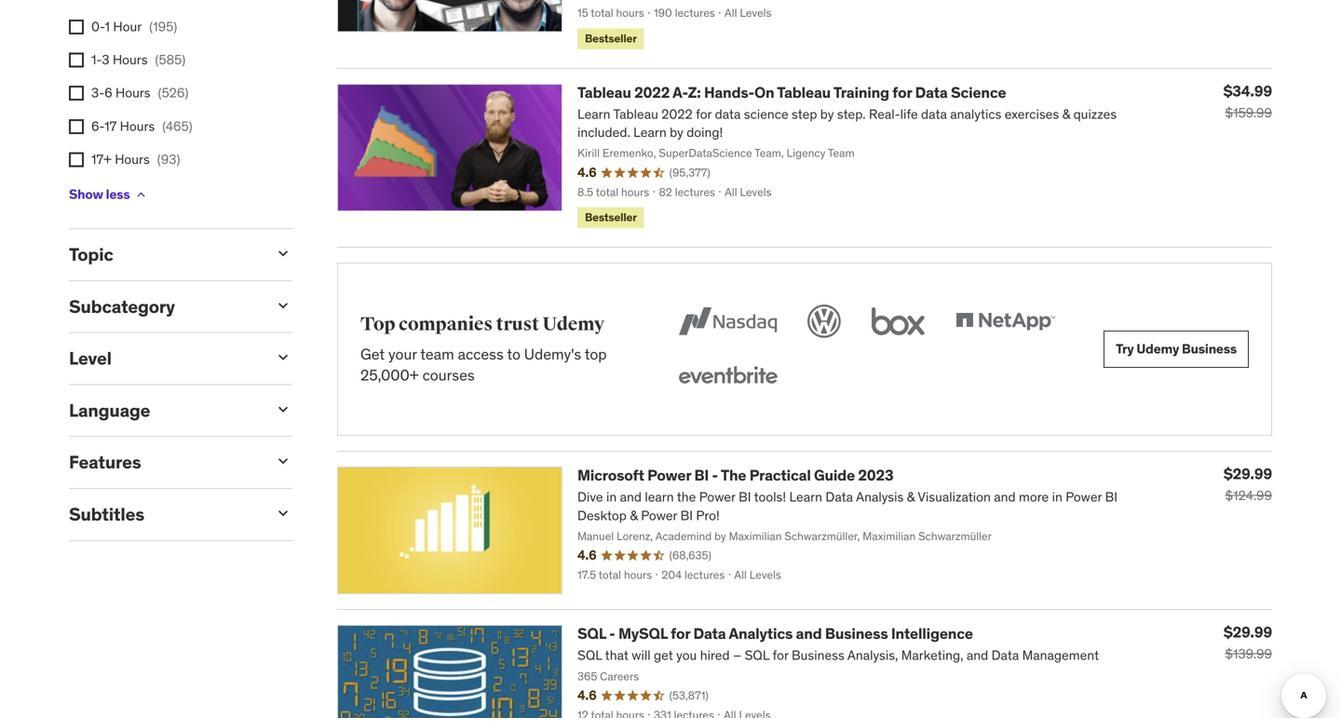 Task type: locate. For each thing, give the bounding box(es) containing it.
2 small image from the top
[[274, 348, 292, 367]]

for right the training
[[892, 83, 912, 102]]

small image for topic
[[274, 244, 292, 263]]

small image
[[274, 296, 292, 315], [274, 348, 292, 367], [274, 452, 292, 470]]

tableau
[[577, 83, 631, 102], [777, 83, 831, 102]]

1 horizontal spatial business
[[1182, 340, 1237, 357]]

2 vertical spatial small image
[[274, 452, 292, 470]]

$29.99 up $139.99
[[1224, 623, 1272, 642]]

hours for 3-6 hours
[[116, 84, 151, 101]]

science
[[951, 83, 1006, 102]]

udemy right try
[[1137, 340, 1179, 357]]

0 vertical spatial small image
[[274, 296, 292, 315]]

1 small image from the top
[[274, 296, 292, 315]]

1 $29.99 from the top
[[1224, 464, 1272, 483]]

xsmall image left 17+
[[69, 152, 84, 167]]

level button
[[69, 347, 259, 369]]

hours right 17
[[120, 118, 155, 134]]

0 horizontal spatial -
[[609, 624, 615, 643]]

tableau right on
[[777, 83, 831, 102]]

1 vertical spatial small image
[[274, 348, 292, 367]]

3-
[[91, 84, 104, 101]]

0 horizontal spatial tableau
[[577, 83, 631, 102]]

xsmall image
[[69, 53, 84, 68], [134, 187, 149, 202]]

0 vertical spatial udemy
[[542, 313, 604, 336]]

your
[[388, 344, 417, 364]]

xsmall image
[[69, 20, 84, 34], [69, 86, 84, 101], [69, 119, 84, 134], [69, 152, 84, 167]]

2 small image from the top
[[274, 400, 292, 419]]

3 small image from the top
[[274, 504, 292, 522]]

trust
[[496, 313, 539, 336]]

1 xsmall image from the top
[[69, 20, 84, 34]]

companies
[[399, 313, 493, 336]]

4 xsmall image from the top
[[69, 152, 84, 167]]

3 small image from the top
[[274, 452, 292, 470]]

microsoft power bi - the practical guide 2023
[[577, 466, 894, 485]]

try udemy business link
[[1104, 331, 1249, 368]]

xsmall image left 0-
[[69, 20, 84, 34]]

0 vertical spatial business
[[1182, 340, 1237, 357]]

- right sql
[[609, 624, 615, 643]]

for
[[892, 83, 912, 102], [671, 624, 690, 643]]

(465)
[[162, 118, 192, 134]]

hours right 3
[[113, 51, 148, 68]]

1 horizontal spatial xsmall image
[[134, 187, 149, 202]]

0 vertical spatial $29.99
[[1224, 464, 1272, 483]]

0 horizontal spatial business
[[825, 624, 888, 643]]

udemy
[[542, 313, 604, 336], [1137, 340, 1179, 357]]

1 vertical spatial data
[[693, 624, 726, 643]]

xsmall image for 3-
[[69, 86, 84, 101]]

1 horizontal spatial for
[[892, 83, 912, 102]]

business right 'and'
[[825, 624, 888, 643]]

0 vertical spatial small image
[[274, 244, 292, 263]]

small image
[[274, 244, 292, 263], [274, 400, 292, 419], [274, 504, 292, 522]]

$34.99 $159.99
[[1223, 81, 1272, 121]]

1 horizontal spatial tableau
[[777, 83, 831, 102]]

udemy's
[[524, 344, 581, 364]]

business right try
[[1182, 340, 1237, 357]]

practical
[[749, 466, 811, 485]]

1 horizontal spatial udemy
[[1137, 340, 1179, 357]]

topic button
[[69, 243, 259, 265]]

2023
[[858, 466, 894, 485]]

data
[[915, 83, 948, 102], [693, 624, 726, 643]]

tableau left 2022
[[577, 83, 631, 102]]

$29.99 up $124.99
[[1224, 464, 1272, 483]]

$29.99
[[1224, 464, 1272, 483], [1224, 623, 1272, 642]]

3 xsmall image from the top
[[69, 119, 84, 134]]

(93)
[[157, 151, 180, 168]]

subtitles button
[[69, 503, 259, 525]]

1
[[105, 18, 110, 35]]

0 horizontal spatial for
[[671, 624, 690, 643]]

sql
[[577, 624, 606, 643]]

$29.99 $124.99
[[1224, 464, 1272, 504]]

6-
[[91, 118, 104, 134]]

a-
[[673, 83, 688, 102]]

training
[[833, 83, 889, 102]]

1 tableau from the left
[[577, 83, 631, 102]]

data left science
[[915, 83, 948, 102]]

xsmall image left 1-
[[69, 53, 84, 68]]

for right mysql
[[671, 624, 690, 643]]

udemy inside top companies trust udemy get your team access to udemy's top 25,000+ courses
[[542, 313, 604, 336]]

microsoft power bi - the practical guide 2023 link
[[577, 466, 894, 485]]

1-
[[91, 51, 102, 68]]

1 vertical spatial business
[[825, 624, 888, 643]]

xsmall image left 3-
[[69, 86, 84, 101]]

team
[[420, 344, 454, 364]]

- right the bi
[[712, 466, 718, 485]]

1 horizontal spatial -
[[712, 466, 718, 485]]

hours
[[113, 51, 148, 68], [116, 84, 151, 101], [120, 118, 155, 134], [115, 151, 150, 168]]

subcategory
[[69, 295, 175, 317]]

1 vertical spatial for
[[671, 624, 690, 643]]

$34.99
[[1223, 81, 1272, 100]]

1 horizontal spatial data
[[915, 83, 948, 102]]

try
[[1116, 340, 1134, 357]]

2 vertical spatial small image
[[274, 504, 292, 522]]

1 vertical spatial small image
[[274, 400, 292, 419]]

0 horizontal spatial xsmall image
[[69, 53, 84, 68]]

hour
[[113, 18, 142, 35]]

0 horizontal spatial udemy
[[542, 313, 604, 336]]

small image for language
[[274, 400, 292, 419]]

power
[[647, 466, 691, 485]]

level
[[69, 347, 112, 369]]

xsmall image left 6-
[[69, 119, 84, 134]]

1 small image from the top
[[274, 244, 292, 263]]

17+ hours (93)
[[91, 151, 180, 168]]

1 vertical spatial xsmall image
[[134, 187, 149, 202]]

box image
[[867, 301, 929, 342]]

-
[[712, 466, 718, 485], [609, 624, 615, 643]]

netapp image
[[952, 301, 1059, 342]]

$139.99
[[1225, 645, 1272, 662]]

1 vertical spatial $29.99
[[1224, 623, 1272, 642]]

0-1 hour (195)
[[91, 18, 177, 35]]

sql - mysql for data analytics and business intelligence
[[577, 624, 973, 643]]

business
[[1182, 340, 1237, 357], [825, 624, 888, 643]]

2 $29.99 from the top
[[1224, 623, 1272, 642]]

data left analytics
[[693, 624, 726, 643]]

hours right '6' on the left
[[116, 84, 151, 101]]

language
[[69, 399, 150, 421]]

2 xsmall image from the top
[[69, 86, 84, 101]]

udemy up udemy's
[[542, 313, 604, 336]]

xsmall image right less
[[134, 187, 149, 202]]

to
[[507, 344, 521, 364]]

$29.99 for microsoft power bi - the practical guide 2023
[[1224, 464, 1272, 483]]

0 vertical spatial for
[[892, 83, 912, 102]]

$29.99 $139.99
[[1224, 623, 1272, 662]]



Task type: describe. For each thing, give the bounding box(es) containing it.
small image for subcategory
[[274, 296, 292, 315]]

hands-
[[704, 83, 754, 102]]

subcategory button
[[69, 295, 259, 317]]

small image for features
[[274, 452, 292, 470]]

$29.99 for sql - mysql for data analytics and business intelligence
[[1224, 623, 1272, 642]]

features button
[[69, 451, 259, 473]]

language button
[[69, 399, 259, 421]]

on
[[754, 83, 774, 102]]

and
[[796, 624, 822, 643]]

bi
[[694, 466, 709, 485]]

top
[[360, 313, 395, 336]]

(526)
[[158, 84, 188, 101]]

1 vertical spatial -
[[609, 624, 615, 643]]

volkswagen image
[[804, 301, 845, 342]]

$159.99
[[1225, 104, 1272, 121]]

top
[[585, 344, 607, 364]]

tableau 2022 a-z: hands-on tableau training for data science link
[[577, 83, 1006, 102]]

tableau 2022 a-z: hands-on tableau training for data science
[[577, 83, 1006, 102]]

analytics
[[729, 624, 793, 643]]

eventbrite image
[[674, 357, 781, 398]]

0 vertical spatial -
[[712, 466, 718, 485]]

access
[[458, 344, 504, 364]]

17
[[104, 118, 117, 134]]

z:
[[688, 83, 701, 102]]

$124.99
[[1225, 487, 1272, 504]]

top companies trust udemy get your team access to udemy's top 25,000+ courses
[[360, 313, 607, 384]]

3-6 hours (526)
[[91, 84, 188, 101]]

mysql
[[618, 624, 668, 643]]

xsmall image for 6-
[[69, 119, 84, 134]]

show less
[[69, 186, 130, 203]]

microsoft
[[577, 466, 644, 485]]

subtitles
[[69, 503, 144, 525]]

0 vertical spatial data
[[915, 83, 948, 102]]

2 tableau from the left
[[777, 83, 831, 102]]

(585)
[[155, 51, 186, 68]]

the
[[721, 466, 746, 485]]

features
[[69, 451, 141, 473]]

6
[[104, 84, 112, 101]]

xsmall image for 0-
[[69, 20, 84, 34]]

intelligence
[[891, 624, 973, 643]]

1 vertical spatial udemy
[[1137, 340, 1179, 357]]

2022
[[634, 83, 670, 102]]

xsmall image for 17+
[[69, 152, 84, 167]]

(195)
[[149, 18, 177, 35]]

0 horizontal spatial data
[[693, 624, 726, 643]]

try udemy business
[[1116, 340, 1237, 357]]

topic
[[69, 243, 113, 265]]

small image for level
[[274, 348, 292, 367]]

25,000+
[[360, 365, 419, 384]]

guide
[[814, 466, 855, 485]]

6-17 hours (465)
[[91, 118, 192, 134]]

hours right 17+
[[115, 151, 150, 168]]

nasdaq image
[[674, 301, 781, 342]]

show
[[69, 186, 103, 203]]

show less button
[[69, 176, 149, 213]]

small image for subtitles
[[274, 504, 292, 522]]

hours for 1-3 hours
[[113, 51, 148, 68]]

get
[[360, 344, 385, 364]]

courses
[[422, 365, 475, 384]]

xsmall image inside show less button
[[134, 187, 149, 202]]

0 vertical spatial xsmall image
[[69, 53, 84, 68]]

17+
[[91, 151, 112, 168]]

1-3 hours (585)
[[91, 51, 186, 68]]

3
[[102, 51, 110, 68]]

hours for 6-17 hours
[[120, 118, 155, 134]]

sql - mysql for data analytics and business intelligence link
[[577, 624, 973, 643]]

0-
[[91, 18, 105, 35]]

less
[[106, 186, 130, 203]]



Task type: vqa. For each thing, say whether or not it's contained in the screenshot.
Try Udemy Business
yes



